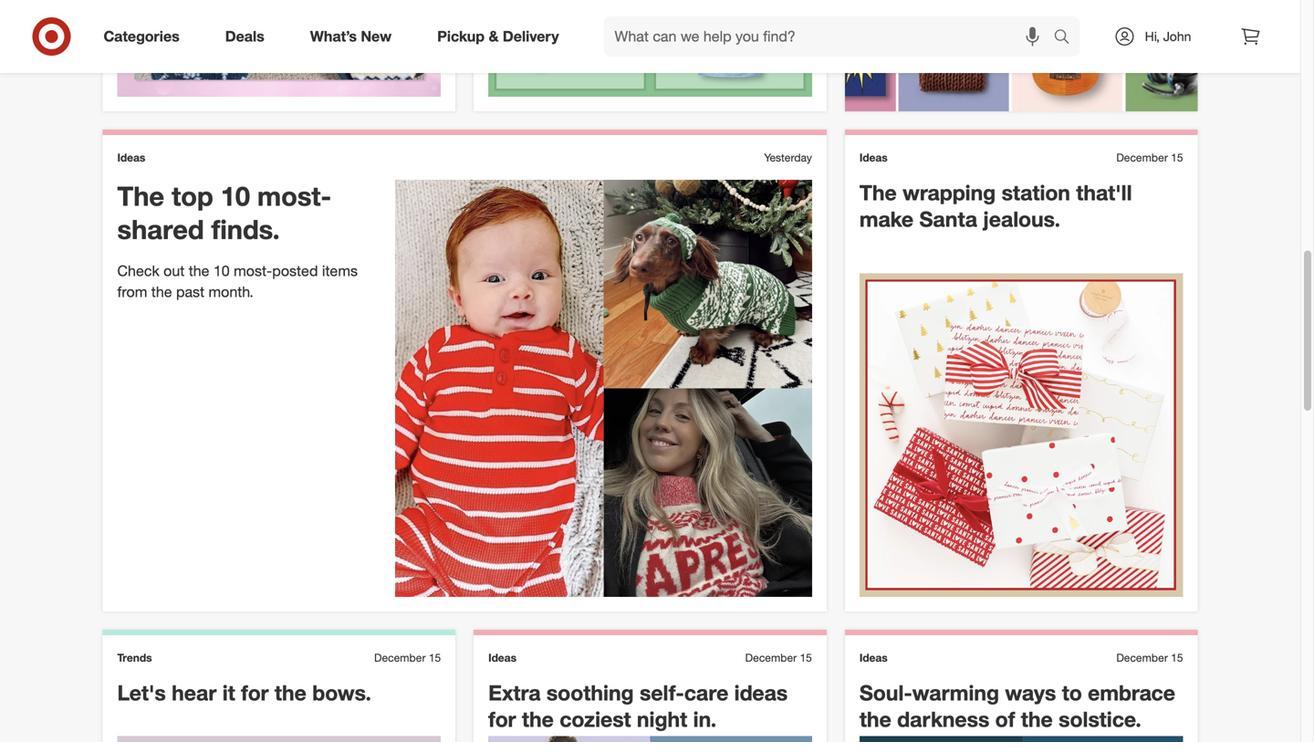 Task type: locate. For each thing, give the bounding box(es) containing it.
ideas up soul-
[[860, 651, 888, 665]]

1 horizontal spatial for
[[489, 707, 516, 732]]

in.
[[694, 707, 717, 732]]

solstice.
[[1059, 707, 1142, 732]]

bows.
[[312, 680, 371, 706]]

soul-warming ways to embrace the darkness of the solstice. image
[[860, 737, 1184, 742]]

most- inside check out the 10 most-posted items from the past month.
[[234, 262, 272, 280]]

1 the from the left
[[117, 180, 164, 213]]

the wrapping station that'll make santa jealous.
[[860, 180, 1133, 232]]

the
[[189, 262, 209, 280], [151, 283, 172, 301], [275, 680, 307, 706], [522, 707, 554, 732], [860, 707, 892, 732], [1021, 707, 1053, 732]]

john
[[1164, 28, 1192, 44]]

ideas for soul-warming ways to embrace the darkness of the solstice.
[[860, 651, 888, 665]]

categories
[[104, 27, 180, 45]]

0 vertical spatial most-
[[258, 180, 332, 213]]

the
[[117, 180, 164, 213], [860, 180, 897, 206]]

ideas up shared in the top left of the page
[[117, 151, 146, 164]]

15 for extra soothing self-care ideas for the coziest night in.
[[800, 651, 812, 665]]

ideas
[[117, 151, 146, 164], [860, 151, 888, 164], [489, 651, 517, 665], [860, 651, 888, 665]]

let's hear it for the bows.
[[117, 680, 371, 706]]

10 up finds.
[[221, 180, 250, 213]]

extra soothing self-care ideas for the coziest night in.
[[489, 680, 788, 732]]

10 inside the top 10 most- shared finds.
[[221, 180, 250, 213]]

the inside extra soothing self-care ideas for the coziest night in.
[[522, 707, 554, 732]]

it
[[223, 680, 235, 706]]

for right it
[[241, 680, 269, 706]]

hi, john
[[1145, 28, 1192, 44]]

ideas up extra
[[489, 651, 517, 665]]

pickup
[[437, 27, 485, 45]]

from
[[117, 283, 147, 301]]

what's
[[310, 27, 357, 45]]

What can we help you find? suggestions appear below search field
[[604, 16, 1059, 57]]

delivery
[[503, 27, 559, 45]]

check out the 10 most-posted items from the past month.
[[117, 262, 358, 301]]

the inside the top 10 most- shared finds.
[[117, 180, 164, 213]]

search button
[[1046, 16, 1090, 60]]

10 inside check out the 10 most-posted items from the past month.
[[214, 262, 230, 280]]

the up make
[[860, 180, 897, 206]]

1 vertical spatial most-
[[234, 262, 272, 280]]

self-
[[640, 680, 685, 706]]

ideas for the wrapping station that'll make santa jealous.
[[860, 151, 888, 164]]

that'll
[[1077, 180, 1133, 206]]

santa
[[920, 206, 978, 232]]

the up shared in the top left of the page
[[117, 180, 164, 213]]

what's new
[[310, 27, 392, 45]]

pickup & delivery link
[[422, 16, 582, 57]]

extra soothing self-care ideas for the coziest night in. image
[[489, 737, 812, 742]]

december
[[1117, 151, 1169, 164], [374, 651, 426, 665], [746, 651, 797, 665], [1117, 651, 1169, 665]]

15 for let's hear it for the bows.
[[429, 651, 441, 665]]

out
[[164, 262, 185, 280]]

the down extra
[[522, 707, 554, 732]]

for
[[241, 680, 269, 706], [489, 707, 516, 732]]

2 the from the left
[[860, 180, 897, 206]]

finds.
[[211, 213, 280, 246]]

the up the "soul-warming ways to embrace the darkness of the solstice." image
[[1021, 707, 1053, 732]]

15 for the wrapping station that'll make santa jealous.
[[1172, 151, 1184, 164]]

let's
[[117, 680, 166, 706]]

0 vertical spatial 10
[[221, 180, 250, 213]]

hi,
[[1145, 28, 1160, 44]]

month.
[[209, 283, 254, 301]]

most- up finds.
[[258, 180, 332, 213]]

items
[[322, 262, 358, 280]]

15
[[1172, 151, 1184, 164], [429, 651, 441, 665], [800, 651, 812, 665], [1172, 651, 1184, 665]]

pickup & delivery
[[437, 27, 559, 45]]

deals link
[[210, 16, 287, 57]]

ideas up make
[[860, 151, 888, 164]]

the down soul-
[[860, 707, 892, 732]]

embrace
[[1089, 680, 1176, 706]]

for down extra
[[489, 707, 516, 732]]

december 15
[[1117, 151, 1184, 164], [374, 651, 441, 665], [746, 651, 812, 665], [1117, 651, 1184, 665]]

1 vertical spatial 10
[[214, 262, 230, 280]]

1 horizontal spatial the
[[860, 180, 897, 206]]

december for extra soothing self-care ideas for the coziest night in.
[[746, 651, 797, 665]]

0 horizontal spatial for
[[241, 680, 269, 706]]

posted
[[272, 262, 318, 280]]

the up past
[[189, 262, 209, 280]]

darkness
[[898, 707, 990, 732]]

the up let's hear it for the bows. image
[[275, 680, 307, 706]]

most-
[[258, 180, 332, 213], [234, 262, 272, 280]]

soul-warming ways to embrace the darkness of the solstice.
[[860, 680, 1176, 732]]

the inside the wrapping station that'll make santa jealous.
[[860, 180, 897, 206]]

most- up month. at the left top of the page
[[234, 262, 272, 280]]

0 horizontal spatial the
[[117, 180, 164, 213]]

10
[[221, 180, 250, 213], [214, 262, 230, 280]]

10 up month. at the left top of the page
[[214, 262, 230, 280]]

soul-
[[860, 680, 913, 706]]

search
[[1046, 29, 1090, 47]]



Task type: describe. For each thing, give the bounding box(es) containing it.
the down "out"
[[151, 283, 172, 301]]

deals
[[225, 27, 265, 45]]

extra
[[489, 680, 541, 706]]

the for the wrapping station that'll make santa jealous.
[[860, 180, 897, 206]]

december 15 for the wrapping station that'll make santa jealous.
[[1117, 151, 1184, 164]]

night
[[637, 707, 688, 732]]

december 15 for let's hear it for the bows.
[[374, 651, 441, 665]]

these film-inspired eats are total show-stealers. image
[[489, 0, 812, 97]]

the top 10 most- shared finds.
[[117, 180, 332, 246]]

make
[[860, 206, 914, 232]]

the top 10 most-shared finds. image
[[395, 180, 812, 597]]

collage of gift ideas image
[[845, 0, 1198, 111]]

to
[[1063, 680, 1083, 706]]

coziest
[[560, 707, 631, 732]]

shared
[[117, 213, 204, 246]]

ideas
[[735, 680, 788, 706]]

new
[[361, 27, 392, 45]]

past
[[176, 283, 205, 301]]

hear
[[172, 680, 217, 706]]

most- inside the top 10 most- shared finds.
[[258, 180, 332, 213]]

december for soul-warming ways to embrace the darkness of the solstice.
[[1117, 651, 1169, 665]]

jealous.
[[984, 206, 1061, 232]]

december for the wrapping station that'll make santa jealous.
[[1117, 151, 1169, 164]]

yesterday
[[764, 151, 812, 164]]

categories link
[[88, 16, 202, 57]]

the for the top 10 most- shared finds.
[[117, 180, 164, 213]]

ideas for extra soothing self-care ideas for the coziest night in.
[[489, 651, 517, 665]]

let's hear it for the bows. image
[[117, 737, 441, 742]]

december for let's hear it for the bows.
[[374, 651, 426, 665]]

check
[[117, 262, 160, 280]]

care
[[685, 680, 729, 706]]

of
[[996, 707, 1016, 732]]

soothing
[[547, 680, 634, 706]]

for inside extra soothing self-care ideas for the coziest night in.
[[489, 707, 516, 732]]

warming
[[913, 680, 1000, 706]]

everyone loves when pets love the holidays too! image
[[117, 0, 441, 97]]

wrapping
[[903, 180, 996, 206]]

top
[[172, 180, 213, 213]]

&
[[489, 27, 499, 45]]

december 15 for soul-warming ways to embrace the darkness of the solstice.
[[1117, 651, 1184, 665]]

15 for soul-warming ways to embrace the darkness of the solstice.
[[1172, 651, 1184, 665]]

ways
[[1006, 680, 1057, 706]]

what's new link
[[295, 16, 415, 57]]

the wrapping station that'll make santa jealous. image
[[860, 273, 1184, 597]]

december 15 for extra soothing self-care ideas for the coziest night in.
[[746, 651, 812, 665]]

station
[[1002, 180, 1071, 206]]

trends
[[117, 651, 152, 665]]



Task type: vqa. For each thing, say whether or not it's contained in the screenshot.
posted
yes



